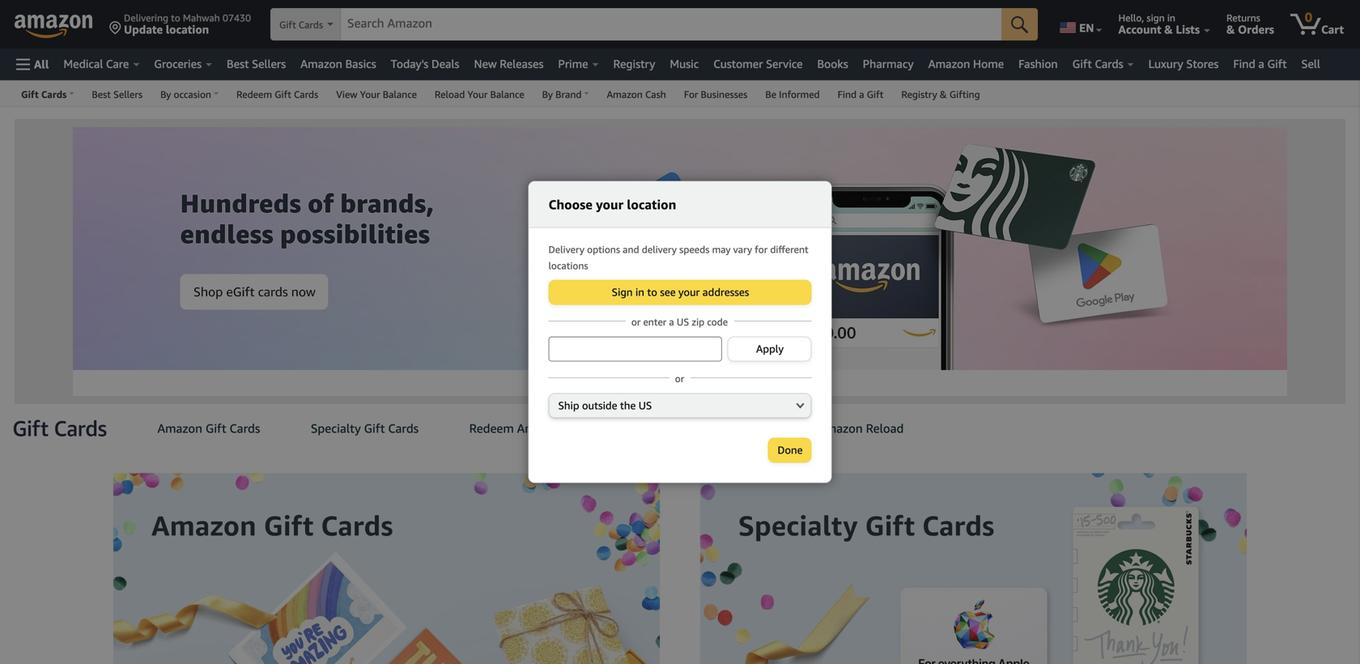 Task type: describe. For each thing, give the bounding box(es) containing it.
1 vertical spatial in
[[636, 286, 645, 298]]

amazon basics
[[301, 57, 376, 70]]

gift cards image
[[6, 418, 107, 442]]

amazon basics link
[[293, 53, 384, 75]]

reload inside navigation navigation
[[435, 89, 465, 100]]

prime link
[[551, 53, 606, 75]]

1 vertical spatial reload
[[866, 421, 904, 436]]

gifting
[[950, 89, 980, 100]]

view your balance link
[[327, 81, 426, 106]]

view for view your balance
[[336, 89, 358, 100]]

cash
[[645, 89, 666, 100]]

sell
[[1302, 57, 1321, 70]]

amazon image
[[15, 15, 93, 39]]

amazon reload
[[818, 421, 904, 436]]

redeem for redeem amazon gift cards
[[469, 421, 514, 436]]

returns
[[1227, 12, 1261, 23]]

sell link
[[1294, 53, 1328, 75]]

may
[[712, 244, 731, 255]]

delivery
[[642, 244, 677, 255]]

amazon for amazon home
[[928, 57, 970, 70]]

0 horizontal spatial find a gift link
[[829, 81, 893, 106]]

hello, sign in
[[1119, 12, 1176, 23]]

amazon gift cards link
[[157, 404, 260, 453]]

1 vertical spatial sellers
[[113, 89, 143, 100]]

cart
[[1322, 23, 1344, 36]]

for businesses
[[684, 89, 748, 100]]

or enter a US zip code text field
[[549, 336, 722, 362]]

books link
[[810, 53, 856, 75]]

specialty
[[311, 421, 361, 436]]

cards for specialty gift cards
[[388, 421, 419, 436]]

customer service
[[714, 57, 803, 70]]

0
[[1305, 9, 1313, 25]]

registry link
[[606, 53, 663, 75]]

be
[[766, 89, 777, 100]]

pharmacy link
[[856, 53, 921, 75]]

stores
[[1187, 57, 1219, 70]]

redeem gift cards link
[[228, 81, 327, 106]]

redeem amazon gift cards
[[469, 421, 617, 436]]

gift inside search field
[[279, 19, 296, 30]]

addresses
[[703, 286, 749, 298]]

hello,
[[1119, 12, 1144, 23]]

registry & gifting
[[902, 89, 980, 100]]

fashion link
[[1011, 53, 1065, 75]]

or enter a us zip code
[[632, 316, 728, 328]]

sign in to see your addresses
[[612, 286, 749, 298]]

choose your location
[[549, 197, 677, 212]]

07430
[[223, 12, 251, 23]]

account
[[1119, 23, 1162, 36]]

apply
[[756, 343, 784, 355]]

view your balance
[[336, 89, 417, 100]]

0 vertical spatial sellers
[[252, 57, 286, 70]]

us for a
[[677, 316, 689, 328]]

navigation navigation
[[0, 0, 1360, 107]]

specialty gift cards
[[311, 421, 419, 436]]

0 horizontal spatial find
[[838, 89, 857, 100]]

basics
[[345, 57, 376, 70]]

view your balance
[[667, 421, 767, 436]]

returns & orders
[[1227, 12, 1275, 36]]

amazon home link
[[921, 53, 1011, 75]]

reload your balance link
[[426, 81, 533, 106]]

en link
[[1050, 4, 1110, 45]]

the
[[620, 399, 636, 412]]

delivering
[[124, 12, 168, 23]]

all button
[[9, 49, 56, 80]]

lists
[[1176, 23, 1200, 36]]

or for or
[[675, 373, 684, 384]]

registry for registry & gifting
[[902, 89, 938, 100]]

new releases
[[474, 57, 544, 70]]

0 vertical spatial a
[[1259, 57, 1265, 70]]

Gift Cards search field
[[271, 8, 1038, 42]]

luxury stores
[[1149, 57, 1219, 70]]

specialty gift cards image
[[680, 453, 1288, 664]]

& for account
[[1165, 23, 1173, 36]]

or for or enter a us zip code
[[632, 316, 641, 328]]

releases
[[500, 57, 544, 70]]

pharmacy
[[863, 57, 914, 70]]

today's deals link
[[384, 53, 467, 75]]

1 horizontal spatial find
[[1234, 57, 1256, 70]]

ship outside the us
[[558, 399, 652, 412]]

cards for amazon gift cards
[[230, 421, 260, 436]]

cards inside search field
[[299, 19, 323, 30]]

en
[[1080, 21, 1094, 34]]

to inside delivering to mahwah 07430 update location
[[171, 12, 180, 23]]

for businesses link
[[675, 81, 757, 106]]

sign
[[612, 286, 633, 298]]

us for the
[[639, 399, 652, 412]]

customer service link
[[706, 53, 810, 75]]

balance for view your balance
[[383, 89, 417, 100]]

1 vertical spatial a
[[859, 89, 865, 100]]

speeds
[[680, 244, 710, 255]]



Task type: vqa. For each thing, say whether or not it's contained in the screenshot.
left Redeem
yes



Task type: locate. For each thing, give the bounding box(es) containing it.
or
[[632, 316, 641, 328], [675, 373, 684, 384]]

your for view
[[360, 89, 380, 100]]

1 horizontal spatial or
[[675, 373, 684, 384]]

groceries link
[[147, 53, 219, 75]]

& left orders in the top right of the page
[[1227, 23, 1235, 36]]

vary
[[733, 244, 752, 255]]

redeem inside redeem gift cards link
[[236, 89, 272, 100]]

account & lists
[[1119, 23, 1200, 36]]

redeem gift cards
[[236, 89, 318, 100]]

0 horizontal spatial redeem
[[236, 89, 272, 100]]

a right enter
[[669, 316, 674, 328]]

1 horizontal spatial reload
[[866, 421, 904, 436]]

& inside returns & orders
[[1227, 23, 1235, 36]]

your for reload
[[468, 89, 488, 100]]

outside
[[582, 399, 617, 412]]

options
[[587, 244, 620, 255]]

0 vertical spatial us
[[677, 316, 689, 328]]

1 horizontal spatial gift cards
[[1073, 57, 1124, 70]]

balance for reload your balance
[[490, 89, 524, 100]]

0 vertical spatial best sellers
[[227, 57, 286, 70]]

0 horizontal spatial view
[[336, 89, 358, 100]]

1 horizontal spatial best sellers
[[227, 57, 286, 70]]

2 vertical spatial your
[[697, 421, 722, 436]]

best sellers link down care
[[83, 81, 151, 106]]

find down orders in the top right of the page
[[1234, 57, 1256, 70]]

a down orders in the top right of the page
[[1259, 57, 1265, 70]]

1 horizontal spatial best sellers link
[[219, 53, 293, 75]]

your
[[596, 197, 624, 212], [679, 286, 700, 298], [697, 421, 722, 436]]

businesses
[[701, 89, 748, 100]]

see
[[660, 286, 676, 298]]

0 horizontal spatial &
[[940, 89, 947, 100]]

0 vertical spatial location
[[166, 23, 209, 36]]

& for returns
[[1227, 23, 1235, 36]]

specialty gift cards link
[[311, 404, 419, 453]]

& for registry
[[940, 89, 947, 100]]

1 vertical spatial best sellers link
[[83, 81, 151, 106]]

Apply submit
[[729, 337, 811, 361]]

0 horizontal spatial sellers
[[113, 89, 143, 100]]

for
[[755, 244, 768, 255]]

best down medical care link
[[92, 89, 111, 100]]

find a gift down orders in the top right of the page
[[1234, 57, 1287, 70]]

redeem for redeem gift cards
[[236, 89, 272, 100]]

1 horizontal spatial &
[[1165, 23, 1173, 36]]

1 vertical spatial best
[[92, 89, 111, 100]]

0 vertical spatial best sellers link
[[219, 53, 293, 75]]

in
[[1168, 12, 1176, 23], [636, 286, 645, 298]]

& left lists
[[1165, 23, 1173, 36]]

0 vertical spatial find a gift link
[[1226, 53, 1294, 75]]

new releases link
[[467, 53, 551, 75]]

location up groceries link
[[166, 23, 209, 36]]

1 horizontal spatial location
[[627, 197, 677, 212]]

0 horizontal spatial find a gift
[[838, 89, 884, 100]]

1 horizontal spatial best
[[227, 57, 249, 70]]

your right choose
[[596, 197, 624, 212]]

to left see
[[647, 286, 657, 298]]

your right see
[[679, 286, 700, 298]]

amazon gift cards image
[[73, 453, 680, 664]]

amazon for amazon basics
[[301, 57, 342, 70]]

0 horizontal spatial balance
[[383, 89, 417, 100]]

1 horizontal spatial in
[[1168, 12, 1176, 23]]

0 vertical spatial reload
[[435, 89, 465, 100]]

groceries
[[154, 57, 202, 70]]

your for choose
[[596, 197, 624, 212]]

or down or enter a us zip code text field
[[675, 373, 684, 384]]

orders
[[1238, 23, 1275, 36]]

medical care link
[[56, 53, 147, 75]]

0 vertical spatial best
[[227, 57, 249, 70]]

home
[[973, 57, 1004, 70]]

sellers down care
[[113, 89, 143, 100]]

0 vertical spatial to
[[171, 12, 180, 23]]

us right the
[[639, 399, 652, 412]]

1 horizontal spatial sellers
[[252, 57, 286, 70]]

dropdown image
[[796, 402, 805, 409]]

0 horizontal spatial to
[[171, 12, 180, 23]]

reload
[[435, 89, 465, 100], [866, 421, 904, 436]]

view inside navigation navigation
[[336, 89, 358, 100]]

balance
[[383, 89, 417, 100], [490, 89, 524, 100]]

to
[[171, 12, 180, 23], [647, 286, 657, 298]]

apply button
[[728, 336, 812, 362]]

1 vertical spatial find
[[838, 89, 857, 100]]

2 balance from the left
[[490, 89, 524, 100]]

location inside delivering to mahwah 07430 update location
[[166, 23, 209, 36]]

1 horizontal spatial us
[[677, 316, 689, 328]]

sign
[[1147, 12, 1165, 23]]

0 vertical spatial view
[[336, 89, 358, 100]]

gift cards inside "gift cards" link
[[1073, 57, 1124, 70]]

luxury
[[1149, 57, 1184, 70]]

0 horizontal spatial best sellers link
[[83, 81, 151, 106]]

amazon inside 'link'
[[607, 89, 643, 100]]

gift cards down en
[[1073, 57, 1124, 70]]

luxury stores link
[[1142, 53, 1226, 75]]

be informed
[[766, 89, 820, 100]]

sellers
[[252, 57, 286, 70], [113, 89, 143, 100]]

Search Amazon text field
[[341, 9, 1002, 40]]

1 horizontal spatial redeem
[[469, 421, 514, 436]]

find a gift link down orders in the top right of the page
[[1226, 53, 1294, 75]]

None submit
[[1002, 8, 1038, 40]]

view left balance
[[667, 421, 694, 436]]

1 vertical spatial find a gift link
[[829, 81, 893, 106]]

your down basics
[[360, 89, 380, 100]]

1 horizontal spatial registry
[[902, 89, 938, 100]]

books
[[818, 57, 848, 70]]

update
[[124, 23, 163, 36]]

0 horizontal spatial reload
[[435, 89, 465, 100]]

view for view your balance
[[667, 421, 694, 436]]

reload your balance
[[435, 89, 524, 100]]

0 horizontal spatial or
[[632, 316, 641, 328]]

gift
[[565, 421, 585, 436]]

1 horizontal spatial balance
[[490, 89, 524, 100]]

best sellers link up redeem gift cards link
[[219, 53, 293, 75]]

music link
[[663, 53, 706, 75]]

1 vertical spatial us
[[639, 399, 652, 412]]

registry for registry
[[613, 57, 655, 70]]

1 horizontal spatial to
[[647, 286, 657, 298]]

registry & gifting link
[[893, 81, 989, 106]]

& inside registry & gifting link
[[940, 89, 947, 100]]

amazon gift cards
[[157, 421, 260, 436]]

1 vertical spatial gift cards
[[1073, 57, 1124, 70]]

balance down new releases link
[[490, 89, 524, 100]]

0 vertical spatial or
[[632, 316, 641, 328]]

best sellers up redeem gift cards link
[[227, 57, 286, 70]]

medical care
[[63, 57, 129, 70]]

0 horizontal spatial best sellers
[[92, 89, 143, 100]]

0 horizontal spatial a
[[669, 316, 674, 328]]

us
[[677, 316, 689, 328], [639, 399, 652, 412]]

0 horizontal spatial best
[[92, 89, 111, 100]]

2 vertical spatial a
[[669, 316, 674, 328]]

1 vertical spatial to
[[647, 286, 657, 298]]

1 vertical spatial or
[[675, 373, 684, 384]]

gift cards inside gift cards search field
[[279, 19, 323, 30]]

find a gift link
[[1226, 53, 1294, 75], [829, 81, 893, 106]]

&
[[1165, 23, 1173, 36], [1227, 23, 1235, 36], [940, 89, 947, 100]]

gift cards up amazon basics
[[279, 19, 323, 30]]

0 horizontal spatial gift cards
[[279, 19, 323, 30]]

ship
[[558, 399, 579, 412]]

new
[[474, 57, 497, 70]]

cards
[[588, 421, 617, 436]]

delivering to mahwah 07430 update location
[[124, 12, 251, 36]]

amazon for amazon gift cards
[[157, 421, 202, 436]]

2 your from the left
[[468, 89, 488, 100]]

& left the gifting
[[940, 89, 947, 100]]

done button
[[769, 438, 811, 462]]

find down books link
[[838, 89, 857, 100]]

find a gift link down pharmacy link
[[829, 81, 893, 106]]

different
[[770, 244, 809, 255]]

today's
[[391, 57, 429, 70]]

2 horizontal spatial &
[[1227, 23, 1235, 36]]

registry down pharmacy link
[[902, 89, 938, 100]]

choose
[[549, 197, 593, 212]]

code
[[707, 316, 728, 328]]

amazon for amazon cash
[[607, 89, 643, 100]]

1 horizontal spatial view
[[667, 421, 694, 436]]

1 horizontal spatial find a gift link
[[1226, 53, 1294, 75]]

amazon cash
[[607, 89, 666, 100]]

location
[[166, 23, 209, 36], [627, 197, 677, 212]]

medical
[[63, 57, 103, 70]]

enter
[[643, 316, 667, 328]]

0 horizontal spatial your
[[360, 89, 380, 100]]

1 vertical spatial your
[[679, 286, 700, 298]]

location up delivery
[[627, 197, 677, 212]]

gift cards link
[[1065, 53, 1142, 75]]

be informed link
[[757, 81, 829, 106]]

redeem amazon gift cards link
[[469, 404, 617, 453]]

1 vertical spatial best sellers
[[92, 89, 143, 100]]

and
[[623, 244, 639, 255]]

0 vertical spatial in
[[1168, 12, 1176, 23]]

0 horizontal spatial location
[[166, 23, 209, 36]]

service
[[766, 57, 803, 70]]

1 horizontal spatial find a gift
[[1234, 57, 1287, 70]]

Sign in to see your addresses submit
[[549, 281, 811, 304]]

your down the new
[[468, 89, 488, 100]]

amazon home
[[928, 57, 1004, 70]]

0 vertical spatial gift cards
[[279, 19, 323, 30]]

or left enter
[[632, 316, 641, 328]]

care
[[106, 57, 129, 70]]

1 vertical spatial location
[[627, 197, 677, 212]]

1 vertical spatial redeem
[[469, 421, 514, 436]]

1 vertical spatial registry
[[902, 89, 938, 100]]

balance down today's
[[383, 89, 417, 100]]

0 horizontal spatial in
[[636, 286, 645, 298]]

today's deals
[[391, 57, 460, 70]]

best down 07430
[[227, 57, 249, 70]]

0 horizontal spatial registry
[[613, 57, 655, 70]]

0 vertical spatial registry
[[613, 57, 655, 70]]

1 vertical spatial find a gift
[[838, 89, 884, 100]]

for
[[684, 89, 698, 100]]

0 vertical spatial find a gift
[[1234, 57, 1287, 70]]

1 balance from the left
[[383, 89, 417, 100]]

1 vertical spatial view
[[667, 421, 694, 436]]

zip
[[692, 316, 705, 328]]

deals
[[432, 57, 460, 70]]

cards for redeem gift cards
[[294, 89, 318, 100]]

a down pharmacy link
[[859, 89, 865, 100]]

1 your from the left
[[360, 89, 380, 100]]

0 horizontal spatial us
[[639, 399, 652, 412]]

best sellers down care
[[92, 89, 143, 100]]

fashion
[[1019, 57, 1058, 70]]

1 horizontal spatial your
[[468, 89, 488, 100]]

balance
[[725, 421, 767, 436]]

1 horizontal spatial a
[[859, 89, 865, 100]]

your
[[360, 89, 380, 100], [468, 89, 488, 100]]

amazon for amazon reload
[[818, 421, 863, 436]]

find a gift down pharmacy link
[[838, 89, 884, 100]]

prime
[[558, 57, 588, 70]]

view
[[336, 89, 358, 100], [667, 421, 694, 436]]

registry up amazon cash 'link'
[[613, 57, 655, 70]]

informed
[[779, 89, 820, 100]]

in inside navigation navigation
[[1168, 12, 1176, 23]]

amazon
[[301, 57, 342, 70], [928, 57, 970, 70], [607, 89, 643, 100], [157, 421, 202, 436], [517, 421, 562, 436], [818, 421, 863, 436]]

0 vertical spatial your
[[596, 197, 624, 212]]

mahwah
[[183, 12, 220, 23]]

0 vertical spatial find
[[1234, 57, 1256, 70]]

sellers up redeem gift cards link
[[252, 57, 286, 70]]

your left balance
[[697, 421, 722, 436]]

2 horizontal spatial a
[[1259, 57, 1265, 70]]

redeem inside redeem amazon gift cards link
[[469, 421, 514, 436]]

none submit inside gift cards search field
[[1002, 8, 1038, 40]]

us left zip
[[677, 316, 689, 328]]

to left mahwah
[[171, 12, 180, 23]]

view down amazon basics link
[[336, 89, 358, 100]]

your for view
[[697, 421, 722, 436]]

0 vertical spatial redeem
[[236, 89, 272, 100]]



